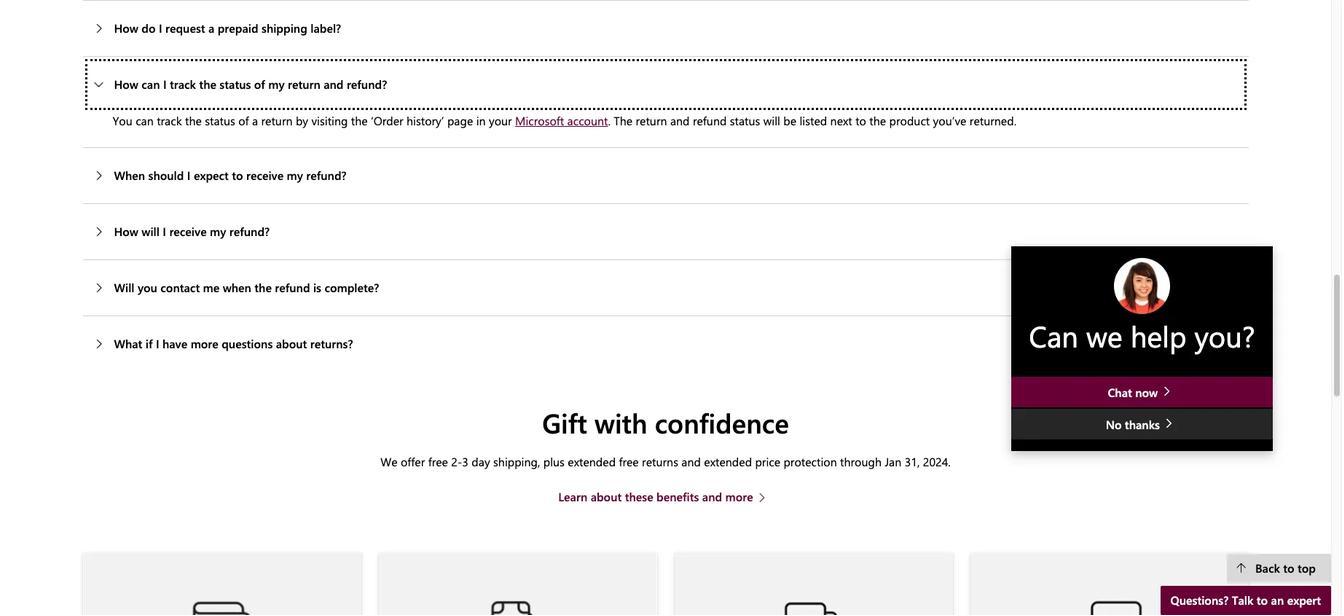 Task type: locate. For each thing, give the bounding box(es) containing it.
free left the 2-
[[428, 454, 448, 469]]

be
[[784, 113, 796, 128]]

my
[[268, 76, 285, 92], [287, 167, 303, 183], [210, 224, 226, 239]]

1 vertical spatial refund?
[[306, 167, 347, 183]]

can down do at the left
[[142, 76, 160, 92]]

an
[[1271, 592, 1284, 608]]

will left be
[[763, 113, 780, 128]]

2 free from the left
[[619, 454, 639, 469]]

how do i request a prepaid shipping label?
[[114, 20, 341, 36]]

0 vertical spatial how
[[114, 20, 138, 36]]

0 vertical spatial can
[[142, 76, 160, 92]]

how will i receive my refund? button
[[83, 204, 1249, 259]]

have
[[162, 336, 187, 351]]

.
[[608, 113, 611, 128]]

my inside when should i expect to receive my refund? dropdown button
[[287, 167, 303, 183]]

1 horizontal spatial refund
[[693, 113, 727, 128]]

about
[[276, 336, 307, 351], [591, 489, 622, 504]]

1 vertical spatial more
[[725, 489, 753, 504]]

return left by
[[261, 113, 293, 128]]

3 how from the top
[[114, 224, 138, 239]]

0 vertical spatial of
[[254, 76, 265, 92]]

expect
[[194, 167, 229, 183]]

how up the will
[[114, 224, 138, 239]]

free left returns
[[619, 454, 639, 469]]

the right when
[[255, 280, 272, 295]]

to right expect
[[232, 167, 243, 183]]

2 vertical spatial refund?
[[229, 224, 270, 239]]

0 vertical spatial my
[[268, 76, 285, 92]]

a
[[208, 20, 214, 36], [252, 113, 258, 128]]

when
[[223, 280, 251, 295]]

how left do at the left
[[114, 20, 138, 36]]

returns?
[[310, 336, 353, 351]]

2 extended from the left
[[704, 454, 752, 469]]

of inside dropdown button
[[254, 76, 265, 92]]

0 horizontal spatial will
[[142, 224, 160, 239]]

refund left is
[[275, 280, 310, 295]]

i
[[159, 20, 162, 36], [163, 76, 167, 92], [187, 167, 191, 183], [163, 224, 166, 239], [156, 336, 159, 351]]

can
[[1029, 316, 1078, 355]]

1 extended from the left
[[568, 454, 616, 469]]

1 vertical spatial can
[[136, 113, 154, 128]]

the inside dropdown button
[[255, 280, 272, 295]]

return up by
[[288, 76, 320, 92]]

and right returns
[[682, 454, 701, 469]]

these
[[625, 489, 653, 504]]

return
[[288, 76, 320, 92], [261, 113, 293, 128], [636, 113, 667, 128]]

0 vertical spatial about
[[276, 336, 307, 351]]

0 horizontal spatial about
[[276, 336, 307, 351]]

prepaid
[[218, 20, 258, 36]]

1 horizontal spatial free
[[619, 454, 639, 469]]

my down by
[[287, 167, 303, 183]]

by
[[296, 113, 308, 128]]

1 vertical spatial of
[[238, 113, 249, 128]]

refund? up 'order
[[347, 76, 387, 92]]

1 vertical spatial will
[[142, 224, 160, 239]]

you?
[[1195, 316, 1255, 355]]

1 horizontal spatial a
[[252, 113, 258, 128]]

to left the an
[[1257, 592, 1268, 608]]

questions?
[[1171, 592, 1229, 608]]

2 vertical spatial how
[[114, 224, 138, 239]]

1 vertical spatial receive
[[169, 224, 207, 239]]

refund? up will you contact me when the refund is complete?
[[229, 224, 270, 239]]

what if i have more questions about returns?
[[114, 336, 353, 351]]

0 vertical spatial will
[[763, 113, 780, 128]]

we
[[1086, 316, 1123, 355]]

0 horizontal spatial refund
[[275, 280, 310, 295]]

the down how do i request a prepaid shipping label?
[[199, 76, 216, 92]]

status down prepaid
[[220, 76, 251, 92]]

about left returns?
[[276, 336, 307, 351]]

thanks
[[1125, 417, 1160, 432]]

can right you
[[136, 113, 154, 128]]

i right the if
[[156, 336, 159, 351]]

receive up contact
[[169, 224, 207, 239]]

1 vertical spatial refund
[[275, 280, 310, 295]]

i for request
[[159, 20, 162, 36]]

how
[[114, 20, 138, 36], [114, 76, 138, 92], [114, 224, 138, 239]]

i for expect
[[187, 167, 191, 183]]

will
[[763, 113, 780, 128], [142, 224, 160, 239]]

refund?
[[347, 76, 387, 92], [306, 167, 347, 183], [229, 224, 270, 239]]

can
[[142, 76, 160, 92], [136, 113, 154, 128]]

can for how
[[142, 76, 160, 92]]

about left the 'these'
[[591, 489, 622, 504]]

when should i expect to receive my refund? button
[[83, 148, 1249, 203]]

the left 'order
[[351, 113, 368, 128]]

2024.
[[923, 454, 951, 469]]

status
[[220, 76, 251, 92], [205, 113, 235, 128], [730, 113, 760, 128]]

receive
[[246, 167, 284, 183], [169, 224, 207, 239]]

track right you
[[157, 113, 182, 128]]

and up visiting
[[324, 76, 344, 92]]

next
[[830, 113, 852, 128]]

my inside how can i track the status of my return and refund? dropdown button
[[268, 76, 285, 92]]

3
[[462, 454, 469, 469]]

i left expect
[[187, 167, 191, 183]]

1 vertical spatial track
[[157, 113, 182, 128]]

2 vertical spatial my
[[210, 224, 226, 239]]

2 how from the top
[[114, 76, 138, 92]]

0 vertical spatial refund?
[[347, 76, 387, 92]]

1 vertical spatial a
[[252, 113, 258, 128]]

what if i have more questions about returns? button
[[83, 316, 1249, 371]]

0 horizontal spatial free
[[428, 454, 448, 469]]

0 vertical spatial a
[[208, 20, 214, 36]]

a right request
[[208, 20, 214, 36]]

track
[[170, 76, 196, 92], [157, 113, 182, 128]]

free
[[428, 454, 448, 469], [619, 454, 639, 469]]

more right benefits
[[725, 489, 753, 504]]

track inside dropdown button
[[170, 76, 196, 92]]

with
[[595, 404, 647, 440]]

i right do at the left
[[159, 20, 162, 36]]

now
[[1135, 385, 1158, 400]]

will up you
[[142, 224, 160, 239]]

more right have
[[191, 336, 218, 351]]

1 horizontal spatial my
[[268, 76, 285, 92]]

more
[[191, 336, 218, 351], [725, 489, 753, 504]]

will you contact me when the refund is complete?
[[114, 280, 379, 295]]

refund
[[693, 113, 727, 128], [275, 280, 310, 295]]

can inside dropdown button
[[142, 76, 160, 92]]

to left top
[[1283, 560, 1295, 576]]

do
[[142, 20, 156, 36]]

1 vertical spatial my
[[287, 167, 303, 183]]

and
[[324, 76, 344, 92], [670, 113, 690, 128], [682, 454, 701, 469], [702, 489, 722, 504]]

extended
[[568, 454, 616, 469], [704, 454, 752, 469]]

about inside dropdown button
[[276, 336, 307, 351]]

i for have
[[156, 336, 159, 351]]

the up expect
[[185, 113, 202, 128]]

0 horizontal spatial more
[[191, 336, 218, 351]]

your
[[489, 113, 512, 128]]

to inside 'questions? talk to an expert' dropdown button
[[1257, 592, 1268, 608]]

extended left price
[[704, 454, 752, 469]]

i down "should"
[[163, 224, 166, 239]]

extended right plus
[[568, 454, 616, 469]]

0 horizontal spatial my
[[210, 224, 226, 239]]

0 horizontal spatial receive
[[169, 224, 207, 239]]

how up you
[[114, 76, 138, 92]]

0 horizontal spatial extended
[[568, 454, 616, 469]]

2-
[[451, 454, 462, 469]]

my down shipping
[[268, 76, 285, 92]]

1 vertical spatial about
[[591, 489, 622, 504]]

1 vertical spatial how
[[114, 76, 138, 92]]

of down prepaid
[[254, 76, 265, 92]]

0 horizontal spatial a
[[208, 20, 214, 36]]

to
[[856, 113, 866, 128], [232, 167, 243, 183], [1283, 560, 1295, 576], [1257, 592, 1268, 608]]

refund? down visiting
[[306, 167, 347, 183]]

of down how can i track the status of my return and refund?
[[238, 113, 249, 128]]

1 horizontal spatial extended
[[704, 454, 752, 469]]

2 horizontal spatial my
[[287, 167, 303, 183]]

track down request
[[170, 76, 196, 92]]

receive right expect
[[246, 167, 284, 183]]

1 how from the top
[[114, 20, 138, 36]]

my up 'me'
[[210, 224, 226, 239]]

confidence
[[655, 404, 789, 440]]

0 vertical spatial more
[[191, 336, 218, 351]]

a down how can i track the status of my return and refund?
[[252, 113, 258, 128]]

0 vertical spatial receive
[[246, 167, 284, 183]]

i down request
[[163, 76, 167, 92]]

0 vertical spatial track
[[170, 76, 196, 92]]

shipping
[[262, 20, 307, 36]]

1 horizontal spatial more
[[725, 489, 753, 504]]

complete?
[[325, 280, 379, 295]]

1 horizontal spatial of
[[254, 76, 265, 92]]

learn about these benefits and more
[[558, 489, 753, 504]]

refund down how can i track the status of my return and refund? dropdown button
[[693, 113, 727, 128]]

no thanks button
[[1011, 409, 1273, 439]]



Task type: vqa. For each thing, say whether or not it's contained in the screenshot.
What is a Microsoft account and why do I need it for Microsoft 365? dropdown button
no



Task type: describe. For each thing, give the bounding box(es) containing it.
visiting
[[311, 113, 348, 128]]

questions
[[222, 336, 273, 351]]

0 vertical spatial refund
[[693, 113, 727, 128]]

returned.
[[970, 113, 1017, 128]]

me
[[203, 280, 220, 295]]

0 horizontal spatial of
[[238, 113, 249, 128]]

we offer free 2-3 day shipping, plus extended free returns and extended price protection through jan 31, 2024.
[[381, 454, 951, 469]]

'order
[[371, 113, 403, 128]]

learn about these benefits and more link
[[558, 488, 773, 506]]

gift with confidence
[[542, 404, 789, 440]]

through
[[840, 454, 882, 469]]

request
[[165, 20, 205, 36]]

when should i expect to receive my refund?
[[114, 167, 347, 183]]

return right the
[[636, 113, 667, 128]]

you
[[113, 113, 132, 128]]

learn
[[558, 489, 587, 504]]

1 horizontal spatial receive
[[246, 167, 284, 183]]

offer
[[401, 454, 425, 469]]

product
[[889, 113, 930, 128]]

will
[[114, 280, 134, 295]]

i for track
[[163, 76, 167, 92]]

questions? talk to an expert button
[[1160, 586, 1331, 615]]

and right benefits
[[702, 489, 722, 504]]

should
[[148, 167, 184, 183]]

what
[[114, 336, 142, 351]]

protection
[[784, 454, 837, 469]]

listed
[[800, 113, 827, 128]]

plus
[[543, 454, 565, 469]]

will you contact me when the refund is complete? button
[[83, 260, 1249, 315]]

how do i request a prepaid shipping label? button
[[83, 1, 1249, 56]]

contact
[[161, 280, 200, 295]]

help
[[1131, 316, 1187, 355]]

how will i receive my refund?
[[114, 224, 270, 239]]

chat now button
[[1011, 377, 1273, 407]]

status inside dropdown button
[[220, 76, 251, 92]]

can for you
[[136, 113, 154, 128]]

a inside how do i request a prepaid shipping label? dropdown button
[[208, 20, 214, 36]]

microsoft account link
[[515, 113, 608, 128]]

no
[[1106, 417, 1122, 432]]

chat now
[[1108, 385, 1161, 400]]

return inside dropdown button
[[288, 76, 320, 92]]

expert
[[1287, 592, 1321, 608]]

you
[[138, 280, 157, 295]]

chat
[[1108, 385, 1132, 400]]

gift
[[542, 404, 587, 440]]

history'
[[407, 113, 444, 128]]

and inside dropdown button
[[324, 76, 344, 92]]

shipping,
[[493, 454, 540, 469]]

how for how will i receive my refund?
[[114, 224, 138, 239]]

1 horizontal spatial about
[[591, 489, 622, 504]]

back to top
[[1255, 560, 1316, 576]]

how for how can i track the status of my return and refund?
[[114, 76, 138, 92]]

1 free from the left
[[428, 454, 448, 469]]

questions? talk to an expert
[[1171, 592, 1321, 608]]

label?
[[311, 20, 341, 36]]

in
[[476, 113, 486, 128]]

the left product
[[870, 113, 886, 128]]

talk
[[1232, 592, 1254, 608]]

returns
[[642, 454, 678, 469]]

day
[[472, 454, 490, 469]]

price
[[755, 454, 780, 469]]

you've
[[933, 113, 967, 128]]

microsoft
[[515, 113, 564, 128]]

my inside how will i receive my refund? dropdown button
[[210, 224, 226, 239]]

to right next
[[856, 113, 866, 128]]

back
[[1255, 560, 1280, 576]]

status down how can i track the status of my return and refund?
[[205, 113, 235, 128]]

status left be
[[730, 113, 760, 128]]

to inside back to top link
[[1283, 560, 1295, 576]]

to inside when should i expect to receive my refund? dropdown button
[[232, 167, 243, 183]]

31,
[[905, 454, 920, 469]]

i for receive
[[163, 224, 166, 239]]

1 horizontal spatial will
[[763, 113, 780, 128]]

more inside dropdown button
[[191, 336, 218, 351]]

we
[[381, 454, 398, 469]]

how for how do i request a prepaid shipping label?
[[114, 20, 138, 36]]

page
[[447, 113, 473, 128]]

if
[[146, 336, 153, 351]]

you can track the status of a return by visiting the 'order history' page in your microsoft account . the return and refund status will be listed next to the product you've returned.
[[113, 113, 1017, 128]]

top
[[1298, 560, 1316, 576]]

the
[[614, 113, 633, 128]]

is
[[313, 280, 321, 295]]

refund inside dropdown button
[[275, 280, 310, 295]]

can we help you?
[[1029, 316, 1255, 355]]

jan
[[885, 454, 902, 469]]

the inside dropdown button
[[199, 76, 216, 92]]

when
[[114, 167, 145, 183]]

no thanks
[[1106, 417, 1163, 432]]

benefits
[[657, 489, 699, 504]]

and down how can i track the status of my return and refund? dropdown button
[[670, 113, 690, 128]]

back to top link
[[1227, 554, 1331, 583]]

how can i track the status of my return and refund?
[[114, 76, 387, 92]]

how can i track the status of my return and refund? button
[[83, 57, 1249, 112]]

will inside dropdown button
[[142, 224, 160, 239]]

account
[[567, 113, 608, 128]]



